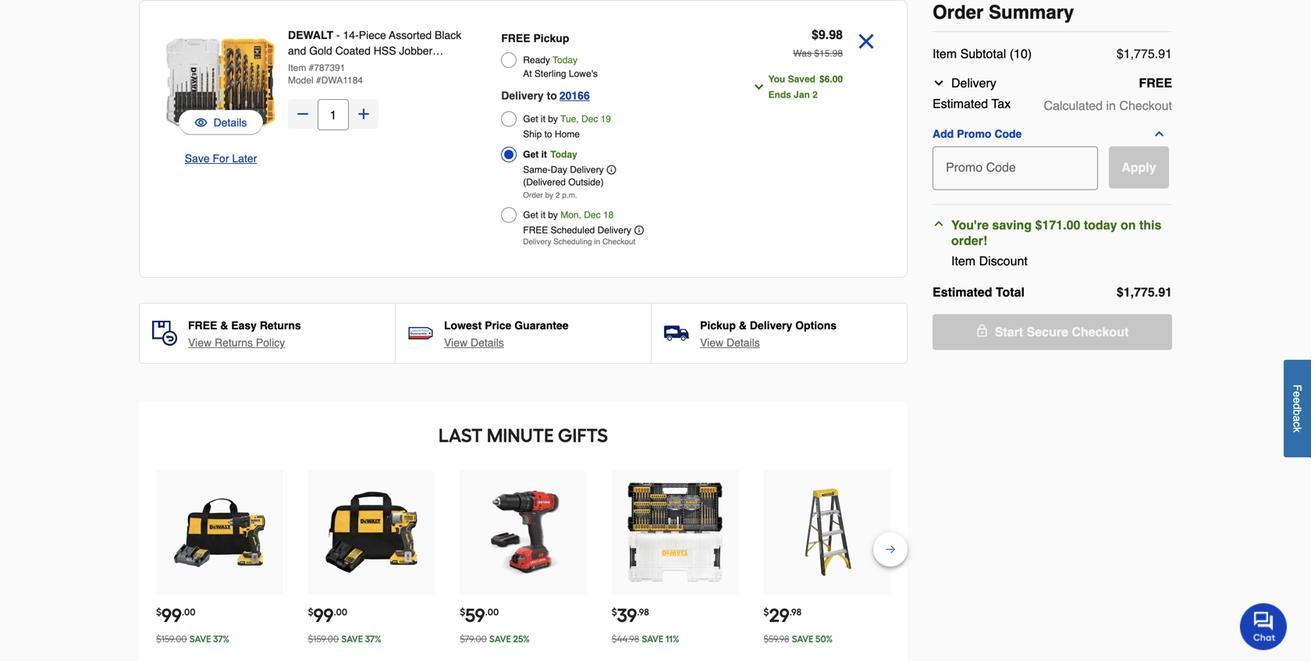 Task type: describe. For each thing, give the bounding box(es) containing it.
discount
[[979, 254, 1028, 268]]

estimated tax
[[933, 96, 1011, 111]]

estimated for estimated total
[[933, 285, 992, 299]]

was
[[793, 48, 812, 59]]

options
[[795, 319, 837, 332]]

last minute gifts
[[439, 424, 608, 447]]

dec for 18
[[584, 210, 601, 220]]

delivery left scheduling
[[523, 237, 551, 246]]

#787391
[[309, 62, 345, 73]]

lowest
[[444, 319, 482, 332]]

you're saving  $171.00  today on this order!
[[951, 218, 1162, 248]]

save for later button
[[185, 151, 257, 166]]

you're saving  $171.00  today on this order! link
[[933, 217, 1166, 249]]

.98 for 39
[[637, 606, 649, 618]]

get for get it by tue, dec 19
[[523, 114, 538, 124]]

minute
[[487, 424, 554, 447]]

home
[[555, 129, 580, 140]]

1 horizontal spatial in
[[1106, 98, 1116, 113]]

delivery down 18
[[598, 225, 631, 236]]

start secure checkout button
[[933, 314, 1172, 350]]

get it today
[[523, 149, 577, 160]]

c
[[1291, 422, 1304, 427]]

same-
[[523, 164, 551, 175]]

twist
[[324, 60, 349, 73]]

it for mon, dec 18
[[541, 210, 545, 220]]

. down this
[[1155, 285, 1158, 299]]

ready today
[[523, 55, 578, 66]]

59
[[465, 604, 485, 627]]

.00 for the dewalt 20-volt max brushless drill (1-battery included, charger included and soft bag included) image
[[182, 606, 196, 618]]

get for get it today
[[523, 149, 539, 160]]

chat invite button image
[[1240, 603, 1288, 650]]

$159.00 for the dewalt 20-volt max brushless drill (1-battery included, charger included and soft bag included) image
[[156, 633, 187, 645]]

view inside lowest price guarantee view details
[[444, 336, 468, 349]]

item for item #787391 model #dwa1184
[[288, 62, 306, 73]]

save for dewalt 20v max 20-volt max brushless impact driver (1-battery included, charger included and soft bag included) image
[[341, 633, 363, 645]]

plus image
[[356, 106, 372, 122]]

sterling
[[535, 68, 566, 79]]

$159.00 for dewalt 20v max 20-volt max brushless impact driver (1-battery included, charger included and soft bag included) image
[[308, 633, 339, 645]]

.00 for dewalt 20v max 20-volt max brushless impact driver (1-battery included, charger included and soft bag included) image
[[334, 606, 347, 618]]

free for free pickup
[[501, 32, 530, 44]]

you
[[768, 74, 785, 85]]

total
[[996, 285, 1025, 299]]

-
[[336, 29, 340, 41]]

guarantee
[[515, 319, 569, 332]]

$ 29 .98
[[764, 604, 802, 627]]

ship
[[523, 129, 542, 140]]

$59.98
[[764, 633, 789, 645]]

9
[[819, 27, 826, 42]]

. up calculated in checkout
[[1155, 46, 1158, 61]]

easy
[[231, 319, 257, 332]]

last minute gifts heading
[[155, 420, 892, 451]]

werner fs200 4-ft fiberglass type 2- 225-lb load capacity step ladder image
[[776, 482, 878, 583]]

1,775 for estimated total
[[1124, 285, 1155, 299]]

assorted
[[389, 29, 432, 41]]

at
[[523, 68, 532, 79]]

37% for dewalt 20v max 20-volt max brushless impact driver (1-battery included, charger included and soft bag included) image
[[365, 633, 381, 645]]

$44.98 save 11%
[[612, 633, 679, 645]]

it for today
[[541, 149, 547, 160]]

& for free
[[220, 319, 228, 332]]

1 horizontal spatial returns
[[260, 319, 301, 332]]

outside)
[[568, 177, 604, 188]]

save for the dewalt 20-volt max brushless drill (1-battery included, charger included and soft bag included) image
[[189, 633, 211, 645]]

checkout for calculated in checkout
[[1120, 98, 1172, 113]]

19
[[601, 114, 611, 124]]

info image
[[607, 165, 616, 174]]

item discount
[[951, 254, 1028, 268]]

add promo code
[[933, 128, 1022, 140]]

order for order summary
[[933, 2, 984, 23]]

view details link for details
[[444, 335, 504, 350]]

estimated total
[[933, 285, 1025, 299]]

dewalt
[[288, 29, 333, 41]]

model
[[288, 75, 314, 86]]

dewalt -
[[288, 29, 343, 41]]

dewalt 20v max 20-volt max brushless impact driver (1-battery included, charger included and soft bag included) image
[[321, 482, 422, 583]]

f
[[1291, 385, 1304, 391]]

tax
[[992, 96, 1011, 111]]

scheduled
[[551, 225, 595, 236]]

.00 for the craftsman v20 20-volt max 1/2-in cordless drill (1-battery included, charger included) image
[[485, 606, 499, 618]]

you're
[[951, 218, 989, 232]]

1 vertical spatial today
[[551, 149, 577, 160]]

delivery to 20166
[[501, 89, 590, 102]]

coated
[[335, 44, 371, 57]]

minus image
[[295, 106, 311, 122]]

$79.00
[[460, 633, 487, 645]]

delivery up estimated tax
[[951, 76, 997, 90]]

free for free
[[1139, 76, 1172, 90]]

$ inside you saved $ 6 .00 ends jan 2
[[819, 74, 825, 85]]

get for get it by mon, dec 18
[[523, 210, 538, 220]]

delivery down at
[[501, 89, 544, 102]]

0 vertical spatial today
[[553, 55, 578, 66]]

black
[[435, 29, 461, 41]]

tue,
[[561, 114, 579, 124]]

bit
[[374, 60, 387, 73]]

ends
[[768, 89, 791, 100]]

a
[[1291, 416, 1304, 422]]

91 for estimated total
[[1158, 285, 1172, 299]]

Stepper number input field with increment and decrement buttons number field
[[318, 99, 349, 130]]

saved
[[788, 74, 816, 85]]

b
[[1291, 410, 1304, 416]]

for
[[213, 152, 229, 165]]

save
[[185, 152, 210, 165]]

chevron down image
[[933, 77, 945, 89]]

1 e from the top
[[1291, 391, 1304, 397]]

$159.00 save 37% for the dewalt 20-volt max brushless drill (1-battery included, charger included and soft bag included) image
[[156, 633, 229, 645]]

99 for the dewalt 20-volt max brushless drill (1-battery included, charger included and soft bag included) image
[[162, 604, 182, 627]]

order summary
[[933, 2, 1074, 23]]

subtotal
[[960, 46, 1006, 61]]

29
[[769, 604, 790, 627]]

chevron down image
[[753, 81, 765, 93]]

ready
[[523, 55, 550, 66]]

$ 99 .00 for the dewalt 20-volt max brushless drill (1-battery included, charger included and soft bag included) image
[[156, 604, 196, 627]]

calculated
[[1044, 98, 1103, 113]]

dec for 19
[[581, 114, 598, 124]]

6
[[825, 74, 830, 85]]

$ 1,775 . 91 for item subtotal (10)
[[1117, 46, 1172, 61]]

estimated for estimated tax
[[933, 96, 988, 111]]

18
[[603, 210, 614, 220]]

#dwa1184
[[316, 75, 363, 86]]

details inside pickup & delivery options view details
[[727, 336, 760, 349]]

piece
[[359, 29, 386, 41]]

secure
[[1027, 325, 1068, 339]]

craftsman v20 20-volt max 1/2-in cordless drill (1-battery included, charger included) image
[[473, 482, 574, 583]]

remove item image
[[852, 27, 880, 55]]



Task type: locate. For each thing, give the bounding box(es) containing it.
gifts
[[558, 424, 608, 447]]

secure image
[[976, 324, 989, 337]]

this
[[1139, 218, 1162, 232]]

chevron up image
[[1153, 128, 1166, 140]]

1 vertical spatial 91
[[1158, 285, 1172, 299]]

1 horizontal spatial $159.00
[[308, 633, 339, 645]]

. up 6
[[830, 48, 832, 59]]

.00 inside you saved $ 6 .00 ends jan 2
[[830, 74, 843, 85]]

saving
[[992, 218, 1032, 232]]

1 view from the left
[[188, 336, 212, 349]]

1 vertical spatial dec
[[584, 210, 601, 220]]

2 vertical spatial checkout
[[1072, 325, 1129, 339]]

1 horizontal spatial &
[[739, 319, 747, 332]]

2 save from the left
[[341, 633, 363, 645]]

free for free scheduled delivery
[[523, 225, 548, 236]]

view details link for view
[[700, 335, 760, 350]]

it for tue, dec 19
[[541, 114, 545, 124]]

None text field
[[939, 146, 1090, 181]]

2 e from the top
[[1291, 397, 1304, 404]]

pickup inside pickup & delivery options view details
[[700, 319, 736, 332]]

delivery up outside)
[[570, 164, 604, 175]]

it down order by 2 p.m.
[[541, 210, 545, 220]]

1,775 for item subtotal (10)
[[1124, 46, 1155, 61]]

2 .98 from the left
[[790, 606, 802, 618]]

e up d
[[1291, 391, 1304, 397]]

to for home
[[544, 129, 552, 140]]

2 37% from the left
[[365, 633, 381, 645]]

2 $159.00 from the left
[[308, 633, 339, 645]]

14-piece assorted black and gold coated hss jobber length twist drill bit set image
[[165, 26, 277, 138]]

1 37% from the left
[[213, 633, 229, 645]]

order inside option group
[[523, 191, 543, 200]]

to down sterling
[[547, 89, 557, 102]]

1 vertical spatial $ 1,775 . 91
[[1117, 285, 1172, 299]]

item inside item #787391 model #dwa1184
[[288, 62, 306, 73]]

$ inside $ 59 .00
[[460, 606, 465, 618]]

free up chevron up icon
[[1139, 76, 1172, 90]]

view returns policy link
[[188, 335, 285, 350]]

in right calculated
[[1106, 98, 1116, 113]]

save for werner fs200 4-ft fiberglass type 2- 225-lb load capacity step ladder image
[[792, 633, 813, 645]]

39
[[617, 604, 637, 627]]

1 .98 from the left
[[637, 606, 649, 618]]

free scheduled delivery
[[523, 225, 631, 236]]

to for 20166
[[547, 89, 557, 102]]

by up the ship to home
[[548, 114, 558, 124]]

price
[[485, 319, 511, 332]]

0 horizontal spatial details
[[214, 116, 247, 129]]

2 vertical spatial it
[[541, 210, 545, 220]]

1 91 from the top
[[1158, 46, 1172, 61]]

$ 1,775 . 91 for estimated total
[[1117, 285, 1172, 299]]

5 save from the left
[[792, 633, 813, 645]]

e up the b
[[1291, 397, 1304, 404]]

and
[[288, 44, 306, 57]]

1 & from the left
[[220, 319, 228, 332]]

& for pickup
[[739, 319, 747, 332]]

d
[[1291, 404, 1304, 410]]

0 horizontal spatial order
[[523, 191, 543, 200]]

3 save from the left
[[489, 633, 511, 645]]

2 horizontal spatial details
[[727, 336, 760, 349]]

last
[[439, 424, 483, 447]]

2 view details link from the left
[[700, 335, 760, 350]]

$59.98 save 50%
[[764, 633, 833, 645]]

on
[[1121, 218, 1136, 232]]

2 $ 99 .00 from the left
[[308, 604, 347, 627]]

order up item subtotal (10)
[[933, 2, 984, 23]]

chevron up image
[[933, 217, 945, 230]]

checkout for start secure checkout
[[1072, 325, 1129, 339]]

jobber
[[399, 44, 433, 57]]

1,775 up calculated in checkout
[[1124, 46, 1155, 61]]

1 vertical spatial estimated
[[933, 285, 992, 299]]

0 horizontal spatial .98
[[637, 606, 649, 618]]

free inside free & easy returns view returns policy
[[188, 319, 217, 332]]

get up same-
[[523, 149, 539, 160]]

dec
[[581, 114, 598, 124], [584, 210, 601, 220]]

1,775 down on in the right of the page
[[1124, 285, 1155, 299]]

37%
[[213, 633, 229, 645], [365, 633, 381, 645]]

2 1,775 from the top
[[1124, 285, 1155, 299]]

checkout down info icon
[[602, 237, 635, 246]]

.00 inside $ 59 .00
[[485, 606, 499, 618]]

1 vertical spatial item
[[288, 62, 306, 73]]

.98 inside "$ 39 .98"
[[637, 606, 649, 618]]

checkout right secure
[[1072, 325, 1129, 339]]

1 horizontal spatial view
[[444, 336, 468, 349]]

free pickup
[[501, 32, 569, 44]]

(delivered
[[523, 177, 566, 188]]

1 horizontal spatial .98
[[790, 606, 802, 618]]

1 horizontal spatial view details link
[[700, 335, 760, 350]]

91 up calculated in checkout
[[1158, 46, 1172, 61]]

pickup
[[533, 32, 569, 44], [700, 319, 736, 332]]

& inside free & easy returns view returns policy
[[220, 319, 228, 332]]

1 vertical spatial pickup
[[700, 319, 736, 332]]

1 vertical spatial it
[[541, 149, 547, 160]]

save
[[189, 633, 211, 645], [341, 633, 363, 645], [489, 633, 511, 645], [642, 633, 663, 645], [792, 633, 813, 645]]

2
[[813, 89, 818, 100], [556, 191, 560, 200]]

1 view details link from the left
[[444, 335, 504, 350]]

save for later
[[185, 152, 257, 165]]

estimated down chevron down image
[[933, 96, 988, 111]]

4 save from the left
[[642, 633, 663, 645]]

1 vertical spatial get
[[523, 149, 539, 160]]

1 $159.00 save 37% from the left
[[156, 633, 229, 645]]

1 horizontal spatial $ 99 .00
[[308, 604, 347, 627]]

$ 9 . 98 was $ 15 . 98
[[793, 27, 843, 59]]

scheduling
[[553, 237, 592, 246]]

$159.00
[[156, 633, 187, 645], [308, 633, 339, 645]]

policy
[[256, 336, 285, 349]]

2 estimated from the top
[[933, 285, 992, 299]]

it up same-
[[541, 149, 547, 160]]

item up model
[[288, 62, 306, 73]]

calculated in checkout
[[1044, 98, 1172, 113]]

free down get it by mon, dec 18
[[523, 225, 548, 236]]

1 get from the top
[[523, 114, 538, 124]]

1 horizontal spatial 2
[[813, 89, 818, 100]]

20166 button
[[559, 86, 590, 105]]

by for tue, dec 19
[[548, 114, 558, 124]]

by for mon, dec 18
[[548, 210, 558, 220]]

98 right 9
[[829, 27, 843, 42]]

details
[[214, 116, 247, 129], [471, 336, 504, 349], [727, 336, 760, 349]]

$159.00 save 37%
[[156, 633, 229, 645], [308, 633, 381, 645]]

2 91 from the top
[[1158, 285, 1172, 299]]

order by 2 p.m.
[[523, 191, 577, 200]]

20166
[[559, 89, 590, 102]]

0 vertical spatial pickup
[[533, 32, 569, 44]]

1 $159.00 from the left
[[156, 633, 187, 645]]

98 right 15
[[832, 48, 843, 59]]

1 vertical spatial order
[[523, 191, 543, 200]]

2 vertical spatial get
[[523, 210, 538, 220]]

same-day delivery
[[523, 164, 604, 175]]

0 vertical spatial dec
[[581, 114, 598, 124]]

order down (delivered
[[523, 191, 543, 200]]

0 vertical spatial to
[[547, 89, 557, 102]]

1 vertical spatial in
[[594, 237, 600, 246]]

0 horizontal spatial 37%
[[213, 633, 229, 645]]

start
[[995, 325, 1023, 339]]

25%
[[513, 633, 530, 645]]

0 vertical spatial it
[[541, 114, 545, 124]]

jan
[[794, 89, 810, 100]]

delivery left 'options' on the right of page
[[750, 319, 792, 332]]

quickview image
[[195, 115, 207, 130]]

$ 99 .00 for dewalt 20v max 20-volt max brushless impact driver (1-battery included, charger included and soft bag included) image
[[308, 604, 347, 627]]

free up view returns policy link
[[188, 319, 217, 332]]

1 $ 99 .00 from the left
[[156, 604, 196, 627]]

gold
[[309, 44, 332, 57]]

1 vertical spatial by
[[545, 191, 553, 200]]

2 & from the left
[[739, 319, 747, 332]]

pickup inside option group
[[533, 32, 569, 44]]

& inside pickup & delivery options view details
[[739, 319, 747, 332]]

.98 for 29
[[790, 606, 802, 618]]

dewalt impact driver bit (100-piece) image
[[624, 482, 726, 583]]

1 horizontal spatial order
[[933, 2, 984, 23]]

.98 up $59.98 save 50% at the right
[[790, 606, 802, 618]]

item down the order!
[[951, 254, 976, 268]]

0 vertical spatial by
[[548, 114, 558, 124]]

in inside option group
[[594, 237, 600, 246]]

$ 1,775 . 91 up calculated in checkout
[[1117, 46, 1172, 61]]

0 vertical spatial 1,775
[[1124, 46, 1155, 61]]

day
[[551, 164, 567, 175]]

set
[[390, 60, 406, 73]]

checkout up chevron up icon
[[1120, 98, 1172, 113]]

0 vertical spatial 2
[[813, 89, 818, 100]]

1 $ 1,775 . 91 from the top
[[1117, 46, 1172, 61]]

15
[[819, 48, 830, 59]]

mon,
[[561, 210, 581, 220]]

by
[[548, 114, 558, 124], [545, 191, 553, 200], [548, 210, 558, 220]]

0 horizontal spatial view details link
[[444, 335, 504, 350]]

p.m.
[[562, 191, 577, 200]]

summary
[[989, 2, 1074, 23]]

item up chevron down image
[[933, 46, 957, 61]]

delivery inside pickup & delivery options view details
[[750, 319, 792, 332]]

1 1,775 from the top
[[1124, 46, 1155, 61]]

info image
[[635, 226, 644, 235]]

$79.00 save 25%
[[460, 633, 530, 645]]

get it by tue, dec 19
[[523, 114, 611, 124]]

dec left 19
[[581, 114, 598, 124]]

get down order by 2 p.m.
[[523, 210, 538, 220]]

ship to home
[[523, 129, 580, 140]]

returns down easy
[[215, 336, 253, 349]]

0 horizontal spatial 99
[[162, 604, 182, 627]]

. up 15
[[826, 27, 829, 42]]

add
[[933, 128, 954, 140]]

today up the 'same-day delivery'
[[551, 149, 577, 160]]

1 vertical spatial 98
[[832, 48, 843, 59]]

1,775
[[1124, 46, 1155, 61], [1124, 285, 1155, 299]]

1 horizontal spatial pickup
[[700, 319, 736, 332]]

$ 1,775 . 91 down this
[[1117, 285, 1172, 299]]

0 horizontal spatial &
[[220, 319, 228, 332]]

0 horizontal spatial 2
[[556, 191, 560, 200]]

estimated down item discount at the right of page
[[933, 285, 992, 299]]

1 vertical spatial to
[[544, 129, 552, 140]]

get up ship
[[523, 114, 538, 124]]

91 down this
[[1158, 285, 1172, 299]]

1 estimated from the top
[[933, 96, 988, 111]]

0 vertical spatial returns
[[260, 319, 301, 332]]

dec left 18
[[584, 210, 601, 220]]

e
[[1291, 391, 1304, 397], [1291, 397, 1304, 404]]

0 horizontal spatial in
[[594, 237, 600, 246]]

checkout inside option group
[[602, 237, 635, 246]]

hss
[[374, 44, 396, 57]]

0 vertical spatial order
[[933, 2, 984, 23]]

item subtotal (10)
[[933, 46, 1032, 61]]

item for item discount
[[951, 254, 976, 268]]

by left mon,
[[548, 210, 558, 220]]

50%
[[816, 633, 833, 645]]

0 vertical spatial 91
[[1158, 46, 1172, 61]]

99 for dewalt 20v max 20-volt max brushless impact driver (1-battery included, charger included and soft bag included) image
[[313, 604, 334, 627]]

1 vertical spatial returns
[[215, 336, 253, 349]]

2 99 from the left
[[313, 604, 334, 627]]

91 for item subtotal (10)
[[1158, 46, 1172, 61]]

view inside free & easy returns view returns policy
[[188, 336, 212, 349]]

in down free scheduled delivery
[[594, 237, 600, 246]]

it up the ship to home
[[541, 114, 545, 124]]

view for pickup & delivery options view details
[[700, 336, 724, 349]]

order!
[[951, 233, 987, 248]]

1 horizontal spatial 37%
[[365, 633, 381, 645]]

free for free & easy returns view returns policy
[[188, 319, 217, 332]]

$ inside "$ 39 .98"
[[612, 606, 617, 618]]

0 vertical spatial checkout
[[1120, 98, 1172, 113]]

3 view from the left
[[700, 336, 724, 349]]

f e e d b a c k
[[1291, 385, 1304, 433]]

0 vertical spatial get
[[523, 114, 538, 124]]

.98 up $44.98 save 11%
[[637, 606, 649, 618]]

item for item subtotal (10)
[[933, 46, 957, 61]]

1 vertical spatial checkout
[[602, 237, 635, 246]]

dewalt 20-volt max brushless drill (1-battery included, charger included and soft bag included) image
[[169, 482, 270, 583]]

details inside lowest price guarantee view details
[[471, 336, 504, 349]]

37% for the dewalt 20-volt max brushless drill (1-battery included, charger included and soft bag included) image
[[213, 633, 229, 645]]

save for the craftsman v20 20-volt max 1/2-in cordless drill (1-battery included, charger included) image
[[489, 633, 511, 645]]

& left 'options' on the right of page
[[739, 319, 747, 332]]

0 vertical spatial in
[[1106, 98, 1116, 113]]

2 inside option group
[[556, 191, 560, 200]]

1 horizontal spatial 99
[[313, 604, 334, 627]]

1 vertical spatial 1,775
[[1124, 285, 1155, 299]]

1 horizontal spatial $159.00 save 37%
[[308, 633, 381, 645]]

view inside pickup & delivery options view details
[[700, 336, 724, 349]]

save for dewalt impact driver bit (100-piece) image
[[642, 633, 663, 645]]

1 99 from the left
[[162, 604, 182, 627]]

order for order by 2 p.m.
[[523, 191, 543, 200]]

0 horizontal spatial $159.00
[[156, 633, 187, 645]]

delivery scheduling in checkout
[[523, 237, 635, 246]]

today up at sterling lowe's
[[553, 55, 578, 66]]

to right ship
[[544, 129, 552, 140]]

at sterling lowe's
[[523, 68, 598, 79]]

$ inside $ 29 .98
[[764, 606, 769, 618]]

returns up the policy
[[260, 319, 301, 332]]

2 view from the left
[[444, 336, 468, 349]]

(10)
[[1010, 46, 1032, 61]]

0 vertical spatial estimated
[[933, 96, 988, 111]]

2 left p.m.
[[556, 191, 560, 200]]

2 vertical spatial item
[[951, 254, 976, 268]]

0 vertical spatial $ 1,775 . 91
[[1117, 46, 1172, 61]]

$ 59 .00
[[460, 604, 499, 627]]

0 horizontal spatial $ 99 .00
[[156, 604, 196, 627]]

2 get from the top
[[523, 149, 539, 160]]

0 vertical spatial 98
[[829, 27, 843, 42]]

option group
[[501, 27, 718, 251]]

$ 1,775 . 91
[[1117, 46, 1172, 61], [1117, 285, 1172, 299]]

free up ready
[[501, 32, 530, 44]]

2 inside you saved $ 6 .00 ends jan 2
[[813, 89, 818, 100]]

0 horizontal spatial returns
[[215, 336, 253, 349]]

0 horizontal spatial pickup
[[533, 32, 569, 44]]

promo
[[957, 128, 992, 140]]

today
[[1084, 218, 1117, 232]]

.
[[826, 27, 829, 42], [1155, 46, 1158, 61], [830, 48, 832, 59], [1155, 285, 1158, 299]]

& left easy
[[220, 319, 228, 332]]

2 right jan
[[813, 89, 818, 100]]

lowe's
[[569, 68, 598, 79]]

view for free & easy returns view returns policy
[[188, 336, 212, 349]]

(delivered outside)
[[523, 177, 604, 188]]

you saved $ 6 .00 ends jan 2
[[768, 74, 843, 100]]

1 save from the left
[[189, 633, 211, 645]]

by down (delivered
[[545, 191, 553, 200]]

2 $ 1,775 . 91 from the top
[[1117, 285, 1172, 299]]

view
[[188, 336, 212, 349], [444, 336, 468, 349], [700, 336, 724, 349]]

2 vertical spatial by
[[548, 210, 558, 220]]

2 $159.00 save 37% from the left
[[308, 633, 381, 645]]

add promo code link
[[933, 128, 1172, 140]]

0 horizontal spatial $159.00 save 37%
[[156, 633, 229, 645]]

0 horizontal spatial view
[[188, 336, 212, 349]]

k
[[1291, 427, 1304, 433]]

estimated
[[933, 96, 988, 111], [933, 285, 992, 299]]

1 vertical spatial 2
[[556, 191, 560, 200]]

$159.00 save 37% for dewalt 20v max 20-volt max brushless impact driver (1-battery included, charger included and soft bag included) image
[[308, 633, 381, 645]]

option group containing free pickup
[[501, 27, 718, 251]]

2 horizontal spatial view
[[700, 336, 724, 349]]

0 vertical spatial item
[[933, 46, 957, 61]]

$ 39 .98
[[612, 604, 649, 627]]

11%
[[666, 633, 679, 645]]

1 horizontal spatial details
[[471, 336, 504, 349]]

checkout inside button
[[1072, 325, 1129, 339]]

3 get from the top
[[523, 210, 538, 220]]

.98 inside $ 29 .98
[[790, 606, 802, 618]]



Task type: vqa. For each thing, say whether or not it's contained in the screenshot.
Ready
yes



